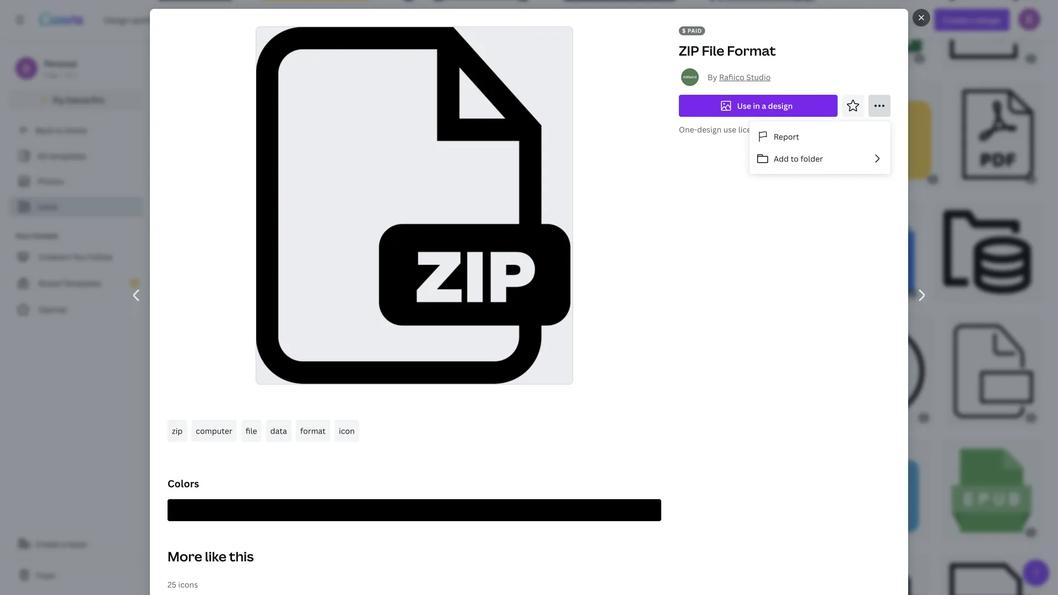 Task type: vqa. For each thing, say whether or not it's contained in the screenshot.
One-design use license at the top right
yes



Task type: locate. For each thing, give the bounding box(es) containing it.
indd file icon image
[[481, 449, 554, 533]]

csr file document icon in trendy style isolated background image
[[367, 449, 451, 533]]

epub icon image
[[952, 449, 1033, 533]]

format
[[300, 426, 326, 436]]

psd file image
[[495, 90, 577, 179]]

$ for 2nd file folder icon from the right
[[368, 55, 372, 62]]

•
[[60, 70, 63, 79]]

all templates
[[37, 151, 87, 161]]

file format icon illustration image
[[955, 325, 1034, 418]]

design
[[769, 101, 793, 111], [698, 124, 722, 135]]

brand
[[39, 278, 61, 289]]

1 vertical spatial to
[[791, 153, 799, 164]]

one-
[[679, 124, 698, 135]]

pro
[[91, 95, 104, 105]]

your
[[15, 231, 30, 240]]

drive folder icon image
[[818, 449, 920, 533]]

icons
[[178, 580, 198, 590]]

1 vertical spatial design
[[698, 124, 722, 135]]

zip link
[[168, 420, 187, 442]]

all
[[37, 151, 47, 161]]

pdf file icon image
[[549, 210, 620, 294]]

brand templates link
[[9, 272, 143, 294]]

a
[[762, 101, 767, 111], [62, 539, 66, 550]]

computer
[[196, 426, 233, 436]]

yaml file format icon image
[[951, 564, 1033, 596]]

you
[[73, 252, 86, 262]]

by rafiico studio
[[708, 72, 771, 82]]

format link
[[296, 420, 330, 442]]

database folder  icon image
[[944, 210, 1032, 294]]

starred link
[[9, 299, 143, 321]]

like
[[205, 548, 227, 566]]

0 horizontal spatial a
[[62, 539, 66, 550]]

$ for css file icon
[[784, 176, 788, 183]]

svg file icon image
[[606, 90, 681, 179]]

this
[[229, 548, 254, 566]]

trash link
[[9, 565, 143, 587]]

computer link
[[192, 420, 237, 442]]

1 horizontal spatial file folder icon image
[[564, 0, 676, 59]]

team
[[68, 539, 87, 550]]

brand templates
[[39, 278, 101, 289]]

top level navigation element
[[97, 9, 443, 31]]

report
[[774, 131, 800, 142]]

1 vertical spatial a
[[62, 539, 66, 550]]

file
[[246, 426, 257, 436]]

design inside use in a design button
[[769, 101, 793, 111]]

to right 'back'
[[55, 125, 63, 135]]

indesign icon image
[[951, 0, 1033, 59]]

file
[[702, 42, 725, 60]]

back to home link
[[9, 119, 143, 141]]

0 vertical spatial a
[[762, 101, 767, 111]]

$ for rar image
[[310, 414, 314, 422]]

data link
[[266, 420, 292, 442]]

back to home
[[35, 125, 87, 135]]

zip file format
[[679, 42, 776, 60]]

design right in
[[769, 101, 793, 111]]

1 horizontal spatial a
[[762, 101, 767, 111]]

studio
[[747, 72, 771, 82]]

starred
[[39, 305, 67, 315]]

home
[[65, 125, 87, 135]]

file folder icon image
[[262, 0, 369, 59], [564, 0, 676, 59]]

all templates link
[[15, 146, 137, 167]]

eap file document icon in trendy style isolated background image
[[832, 325, 925, 418]]

1 horizontal spatial design
[[769, 101, 793, 111]]

0 horizontal spatial to
[[55, 125, 63, 135]]

add
[[774, 153, 789, 164]]

jpeg icon image
[[261, 210, 326, 294]]

$ paid
[[683, 27, 703, 34]]

a right in
[[762, 101, 767, 111]]

a inside use in a design button
[[762, 101, 767, 111]]

csv icon image
[[159, 0, 231, 59]]

zip
[[679, 42, 700, 60]]

free •
[[44, 70, 63, 79]]

folder
[[801, 153, 824, 164]]

$ for the portable document format image
[[1030, 176, 1034, 183]]

0 vertical spatial to
[[55, 125, 63, 135]]

use in a design button
[[679, 95, 838, 117]]

0 vertical spatial design
[[769, 101, 793, 111]]

1 file folder icon image from the left
[[262, 0, 369, 59]]

templates
[[49, 151, 87, 161]]

personal
[[44, 58, 77, 69]]

a inside create a team button
[[62, 539, 66, 550]]

0 horizontal spatial file folder icon image
[[262, 0, 369, 59]]

follow
[[88, 252, 113, 262]]

1 horizontal spatial to
[[791, 153, 799, 164]]

design left use at the right
[[698, 124, 722, 135]]

url file glyph icon image
[[160, 564, 240, 596]]

add to folder
[[774, 153, 824, 164]]

to
[[55, 125, 63, 135], [791, 153, 799, 164]]

None search field
[[529, 9, 860, 31]]

to right add
[[791, 153, 799, 164]]

rar image
[[166, 325, 308, 418]]

to inside button
[[791, 153, 799, 164]]

a left team
[[62, 539, 66, 550]]

$
[[683, 27, 686, 34], [368, 55, 372, 62], [918, 55, 922, 62], [1030, 55, 1034, 62], [784, 176, 788, 183], [932, 176, 935, 183], [1030, 176, 1034, 183], [517, 290, 521, 298], [910, 290, 914, 298], [310, 414, 314, 422], [923, 414, 926, 422], [1030, 414, 1034, 422], [1030, 529, 1034, 537]]

create a team button
[[9, 533, 143, 555]]

xls file format image
[[851, 0, 922, 59]]



Task type: describe. For each thing, give the bounding box(es) containing it.
css file icon image
[[710, 90, 788, 179]]

$ for "indesign icon" in the top of the page
[[1030, 55, 1034, 62]]

icon
[[339, 426, 355, 436]]

back
[[35, 125, 53, 135]]

canva
[[66, 95, 89, 105]]

js file icon image
[[448, 210, 521, 294]]

html file icon image
[[280, 90, 359, 179]]

more
[[168, 548, 202, 566]]

rafiico
[[720, 72, 745, 82]]

try canva pro
[[52, 95, 104, 105]]

zip
[[172, 426, 183, 436]]

psd file icon image
[[387, 90, 466, 179]]

try canva pro button
[[9, 89, 143, 110]]

content
[[32, 231, 58, 240]]

doc file icon image
[[853, 210, 915, 294]]

paid
[[688, 27, 703, 34]]

0 horizontal spatial design
[[698, 124, 722, 135]]

$ for 'documents folder icon'
[[932, 176, 935, 183]]

use
[[738, 101, 752, 111]]

more like this
[[168, 548, 254, 566]]

1
[[73, 70, 77, 79]]

proj file icon image
[[160, 449, 233, 533]]

photos link
[[15, 171, 137, 192]]

creators you follow link
[[9, 246, 143, 268]]

free
[[44, 70, 58, 79]]

license
[[739, 124, 765, 135]]

use
[[724, 124, 737, 135]]

25
[[168, 580, 176, 590]]

json file document icon in trendy style isolated background image
[[342, 325, 427, 418]]

trash
[[35, 570, 55, 581]]

use in a design
[[738, 101, 793, 111]]

creators
[[39, 252, 71, 262]]

colors
[[168, 477, 199, 491]]

to for add
[[791, 153, 799, 164]]

nfs file format icon image
[[839, 564, 921, 596]]

by
[[708, 72, 718, 82]]

add to folder button
[[750, 148, 891, 170]]

$ for epub icon
[[1030, 529, 1034, 537]]

icon link
[[335, 420, 359, 442]]

25 icons
[[168, 580, 198, 590]]

try
[[52, 95, 64, 105]]

create a team
[[35, 539, 87, 550]]

one-design use license
[[679, 124, 765, 135]]

$ for doc file icon on the right of the page
[[910, 290, 914, 298]]

rom file format icon image
[[262, 449, 337, 533]]

spreadsheet line icon image
[[584, 449, 671, 533]]

creators you follow
[[39, 252, 113, 262]]

icons
[[37, 202, 58, 212]]

in
[[754, 101, 761, 111]]

create
[[35, 539, 60, 550]]

spreadsheet file icon image
[[354, 210, 420, 294]]

$ for file format icon illustration
[[1030, 414, 1034, 422]]

portable document format image
[[963, 90, 1034, 179]]

templates
[[63, 278, 101, 289]]

report button
[[750, 126, 891, 148]]

to for back
[[55, 125, 63, 135]]

$ for xls file format image
[[918, 55, 922, 62]]

documents folder icon image
[[820, 90, 932, 179]]

rafiico studio link
[[720, 72, 771, 82]]

2 file folder icon image from the left
[[564, 0, 676, 59]]

your content
[[15, 231, 58, 240]]

$ for js file icon
[[517, 290, 521, 298]]

zip file format image
[[256, 27, 573, 384]]

format
[[728, 42, 776, 60]]

$ for eap file document icon in trendy style isolated background
[[923, 414, 926, 422]]

data
[[271, 426, 287, 436]]

download folder line icon image
[[457, 325, 550, 418]]

photos
[[37, 176, 64, 187]]

folder icon image
[[711, 0, 820, 59]]

open file icon image
[[405, 0, 528, 59]]

file link
[[241, 420, 262, 442]]



